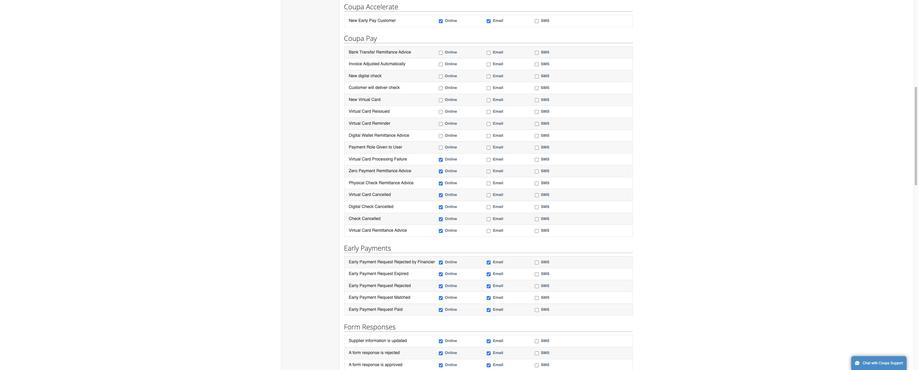 Task type: locate. For each thing, give the bounding box(es) containing it.
customer left will
[[349, 85, 367, 90]]

cancelled down digital check cancelled
[[362, 216, 381, 221]]

early payment request rejected
[[349, 283, 411, 288]]

24 sms from the top
[[541, 351, 549, 355]]

card down role
[[362, 157, 371, 161]]

payment down early payment request matched in the bottom left of the page
[[360, 307, 376, 312]]

25 online from the top
[[445, 363, 457, 367]]

early for early payment request expired
[[349, 271, 358, 276]]

4 sms from the top
[[541, 74, 549, 78]]

online for early payment request matched
[[445, 295, 457, 300]]

cancelled
[[372, 192, 391, 197], [375, 204, 393, 209], [362, 216, 381, 221]]

online for virtual card reissued
[[445, 109, 457, 114]]

1 vertical spatial check
[[389, 85, 400, 90]]

2 a from the top
[[349, 362, 351, 367]]

request up early payment request rejected
[[377, 271, 393, 276]]

None checkbox
[[439, 63, 443, 67], [535, 63, 539, 67], [535, 75, 539, 78], [439, 98, 443, 102], [487, 98, 491, 102], [487, 122, 491, 126], [535, 134, 539, 138], [439, 146, 443, 150], [535, 146, 539, 150], [439, 158, 443, 162], [487, 182, 491, 186], [535, 182, 539, 186], [535, 194, 539, 197], [439, 205, 443, 209], [535, 205, 539, 209], [487, 229, 491, 233], [535, 261, 539, 265], [439, 273, 443, 276], [487, 273, 491, 276], [439, 284, 443, 288], [487, 284, 491, 288], [439, 296, 443, 300], [535, 296, 539, 300], [439, 308, 443, 312], [487, 308, 491, 312], [535, 308, 539, 312], [439, 340, 443, 344], [535, 340, 539, 344], [439, 352, 443, 356], [535, 352, 539, 356], [439, 364, 443, 367], [535, 364, 539, 367], [439, 63, 443, 67], [535, 63, 539, 67], [535, 75, 539, 78], [439, 98, 443, 102], [487, 98, 491, 102], [487, 122, 491, 126], [535, 134, 539, 138], [439, 146, 443, 150], [535, 146, 539, 150], [439, 158, 443, 162], [487, 182, 491, 186], [535, 182, 539, 186], [535, 194, 539, 197], [439, 205, 443, 209], [535, 205, 539, 209], [487, 229, 491, 233], [535, 261, 539, 265], [439, 273, 443, 276], [487, 273, 491, 276], [439, 284, 443, 288], [487, 284, 491, 288], [439, 296, 443, 300], [535, 296, 539, 300], [439, 308, 443, 312], [487, 308, 491, 312], [535, 308, 539, 312], [439, 340, 443, 344], [535, 340, 539, 344], [439, 352, 443, 356], [535, 352, 539, 356], [439, 364, 443, 367], [535, 364, 539, 367]]

18 online from the top
[[445, 260, 457, 264]]

4 online from the top
[[445, 74, 457, 78]]

7 online from the top
[[445, 109, 457, 114]]

pay up transfer
[[366, 33, 377, 43]]

9 email from the top
[[493, 133, 503, 138]]

request down early payment request matched in the bottom left of the page
[[377, 307, 393, 312]]

6 online from the top
[[445, 97, 457, 102]]

payment for early payment request rejected
[[360, 283, 376, 288]]

remittance
[[376, 50, 397, 54], [374, 133, 396, 138], [376, 169, 398, 173], [379, 180, 400, 185], [372, 228, 393, 233]]

1 vertical spatial coupa
[[344, 33, 364, 43]]

new up 'virtual card reissued' on the top left of page
[[349, 97, 357, 102]]

response for approved
[[362, 362, 379, 367]]

23 email from the top
[[493, 339, 503, 343]]

early
[[358, 18, 368, 23], [344, 243, 359, 253], [349, 259, 358, 264], [349, 271, 358, 276], [349, 283, 358, 288], [349, 295, 358, 300], [349, 307, 358, 312]]

is left approved at left
[[381, 362, 384, 367]]

15 online from the top
[[445, 205, 457, 209]]

payment for early payment request paid
[[360, 307, 376, 312]]

early payment request matched
[[349, 295, 410, 300]]

a for a form response is rejected
[[349, 350, 351, 355]]

new
[[349, 18, 357, 23], [349, 73, 357, 78], [349, 97, 357, 102]]

early payment request expired
[[349, 271, 408, 276]]

2 vertical spatial coupa
[[879, 361, 889, 365]]

online for a form response is rejected
[[445, 351, 457, 355]]

response
[[362, 350, 379, 355], [362, 362, 379, 367]]

3 request from the top
[[377, 283, 393, 288]]

20 sms from the top
[[541, 284, 549, 288]]

check down invoice adjusted automatically
[[371, 73, 382, 78]]

10 email from the top
[[493, 145, 503, 150]]

physical check remittance advice
[[349, 180, 414, 185]]

payment right zero
[[359, 169, 375, 173]]

check right deliver
[[389, 85, 400, 90]]

by
[[412, 259, 416, 264]]

11 email from the top
[[493, 157, 503, 161]]

14 sms from the top
[[541, 193, 549, 197]]

0 vertical spatial form
[[353, 350, 361, 355]]

3 online from the top
[[445, 62, 457, 66]]

email for physical check remittance advice
[[493, 181, 503, 185]]

0 vertical spatial a
[[349, 350, 351, 355]]

zero
[[349, 169, 357, 173]]

virtual down new virtual card
[[349, 109, 361, 114]]

10 sms from the top
[[541, 145, 549, 150]]

rejected up matched
[[394, 283, 411, 288]]

online for new early pay customer
[[445, 18, 457, 23]]

wallet
[[362, 133, 373, 138]]

email for early payment request rejected
[[493, 284, 503, 288]]

advice
[[399, 50, 411, 54], [397, 133, 409, 138], [399, 169, 411, 173], [401, 180, 414, 185], [394, 228, 407, 233]]

5 email from the top
[[493, 86, 503, 90]]

paid
[[394, 307, 403, 312]]

customer
[[378, 18, 396, 23], [349, 85, 367, 90]]

2 new from the top
[[349, 73, 357, 78]]

user
[[393, 145, 402, 150]]

request down early payment request rejected
[[377, 295, 393, 300]]

13 sms from the top
[[541, 181, 549, 185]]

2 request from the top
[[377, 271, 393, 276]]

check
[[366, 180, 378, 185], [362, 204, 374, 209], [349, 216, 361, 221]]

17 online from the top
[[445, 228, 457, 233]]

22 online from the top
[[445, 307, 457, 312]]

pay down coupa accelerate
[[369, 18, 376, 23]]

2 digital from the top
[[349, 204, 360, 209]]

remittance down "zero payment remittance advice"
[[379, 180, 400, 185]]

early payments
[[344, 243, 391, 253]]

0 vertical spatial new
[[349, 18, 357, 23]]

request for early payment request matched
[[377, 295, 393, 300]]

early up early payment request rejected
[[349, 271, 358, 276]]

remittance for payment
[[376, 169, 398, 173]]

check down digital check cancelled
[[349, 216, 361, 221]]

new for new digital check
[[349, 73, 357, 78]]

payment for zero payment remittance advice
[[359, 169, 375, 173]]

1 online from the top
[[445, 18, 457, 23]]

20 online from the top
[[445, 284, 457, 288]]

7 email from the top
[[493, 109, 503, 114]]

cancelled down virtual card cancelled
[[375, 204, 393, 209]]

invoice adjusted automatically
[[349, 61, 405, 66]]

digital left wallet
[[349, 133, 360, 138]]

17 email from the top
[[493, 228, 503, 233]]

processing
[[372, 157, 393, 161]]

5 request from the top
[[377, 307, 393, 312]]

12 email from the top
[[493, 169, 503, 173]]

virtual down 'check cancelled'
[[349, 228, 361, 233]]

email for new early pay customer
[[493, 18, 503, 23]]

3 email from the top
[[493, 62, 503, 66]]

1 horizontal spatial check
[[389, 85, 400, 90]]

is for approved
[[381, 362, 384, 367]]

virtual down physical
[[349, 192, 361, 197]]

transfer
[[360, 50, 375, 54]]

digital for digital check cancelled
[[349, 204, 360, 209]]

coupa right with
[[879, 361, 889, 365]]

early down early payment request expired
[[349, 283, 358, 288]]

13 email from the top
[[493, 181, 503, 185]]

new for new virtual card
[[349, 97, 357, 102]]

online for zero payment remittance advice
[[445, 169, 457, 173]]

pay
[[369, 18, 376, 23], [366, 33, 377, 43]]

1 form from the top
[[353, 350, 361, 355]]

0 vertical spatial check
[[366, 180, 378, 185]]

online for virtual card remittance advice
[[445, 228, 457, 233]]

digital
[[349, 133, 360, 138], [349, 204, 360, 209]]

2 form from the top
[[353, 362, 361, 367]]

request up early payment request expired
[[377, 259, 393, 264]]

1 vertical spatial cancelled
[[375, 204, 393, 209]]

22 sms from the top
[[541, 307, 549, 312]]

payments
[[361, 243, 391, 253]]

payment
[[349, 145, 365, 150], [359, 169, 375, 173], [360, 259, 376, 264], [360, 271, 376, 276], [360, 283, 376, 288], [360, 295, 376, 300], [360, 307, 376, 312]]

check for physical
[[366, 180, 378, 185]]

2 online from the top
[[445, 50, 457, 54]]

online for digital check cancelled
[[445, 205, 457, 209]]

check down virtual card cancelled
[[362, 204, 374, 209]]

customer down accelerate
[[378, 18, 396, 23]]

rejected
[[394, 259, 411, 264], [394, 283, 411, 288]]

1 a from the top
[[349, 350, 351, 355]]

sms for virtual card reissued
[[541, 109, 549, 114]]

25 sms from the top
[[541, 363, 549, 367]]

17 sms from the top
[[541, 228, 549, 233]]

online for early payment request paid
[[445, 307, 457, 312]]

1 vertical spatial a
[[349, 362, 351, 367]]

email for digital check cancelled
[[493, 205, 503, 209]]

remittance up automatically
[[376, 50, 397, 54]]

coupa inside chat with coupa support button
[[879, 361, 889, 365]]

virtual card reissued
[[349, 109, 390, 114]]

sms for virtual card reminder
[[541, 121, 549, 126]]

online for invoice adjusted automatically
[[445, 62, 457, 66]]

card
[[371, 97, 381, 102], [362, 109, 371, 114], [362, 121, 371, 126], [362, 157, 371, 161], [362, 192, 371, 197], [362, 228, 371, 233]]

24 email from the top
[[493, 351, 503, 355]]

sms for new digital check
[[541, 74, 549, 78]]

1 sms from the top
[[541, 18, 549, 23]]

early left payments
[[344, 243, 359, 253]]

sms for bank transfer remittance advice
[[541, 50, 549, 54]]

16 sms from the top
[[541, 216, 549, 221]]

10 online from the top
[[445, 145, 457, 150]]

21 sms from the top
[[541, 295, 549, 300]]

payment up early payment request rejected
[[360, 271, 376, 276]]

6 sms from the top
[[541, 97, 549, 102]]

new left the digital
[[349, 73, 357, 78]]

request up early payment request matched in the bottom left of the page
[[377, 283, 393, 288]]

0 vertical spatial cancelled
[[372, 192, 391, 197]]

18 email from the top
[[493, 260, 503, 264]]

email for payment role given to user
[[493, 145, 503, 150]]

a
[[349, 350, 351, 355], [349, 362, 351, 367]]

email for virtual card processing failure
[[493, 157, 503, 161]]

19 online from the top
[[445, 272, 457, 276]]

1 vertical spatial new
[[349, 73, 357, 78]]

1 horizontal spatial customer
[[378, 18, 396, 23]]

early down coupa accelerate
[[358, 18, 368, 23]]

2 rejected from the top
[[394, 283, 411, 288]]

email for bank transfer remittance advice
[[493, 50, 503, 54]]

response up a form response is approved
[[362, 350, 379, 355]]

early up form
[[349, 307, 358, 312]]

card for cancelled
[[362, 192, 371, 197]]

1 response from the top
[[362, 350, 379, 355]]

0 vertical spatial digital
[[349, 133, 360, 138]]

8 sms from the top
[[541, 121, 549, 126]]

rejected for early payment request rejected by financier
[[394, 259, 411, 264]]

adjusted
[[363, 61, 379, 66]]

19 sms from the top
[[541, 272, 549, 276]]

sms for invoice adjusted automatically
[[541, 62, 549, 66]]

16 online from the top
[[445, 216, 457, 221]]

22 email from the top
[[493, 307, 503, 312]]

virtual card reminder
[[349, 121, 390, 126]]

23 sms from the top
[[541, 339, 549, 343]]

early for early payment request rejected by financier
[[349, 259, 358, 264]]

0 vertical spatial response
[[362, 350, 379, 355]]

card for reminder
[[362, 121, 371, 126]]

sms for early payment request matched
[[541, 295, 549, 300]]

21 online from the top
[[445, 295, 457, 300]]

is left updated
[[387, 339, 390, 343]]

virtual for virtual card reissued
[[349, 109, 361, 114]]

24 online from the top
[[445, 351, 457, 355]]

20 email from the top
[[493, 284, 503, 288]]

form responses
[[344, 322, 396, 332]]

given
[[376, 145, 387, 150]]

digital up 'check cancelled'
[[349, 204, 360, 209]]

form down supplier
[[353, 350, 361, 355]]

11 sms from the top
[[541, 157, 549, 161]]

2 vertical spatial is
[[381, 362, 384, 367]]

coupa up new early pay customer
[[344, 2, 364, 11]]

2 email from the top
[[493, 50, 503, 54]]

19 email from the top
[[493, 272, 503, 276]]

form for a form response is approved
[[353, 362, 361, 367]]

card up digital check cancelled
[[362, 192, 371, 197]]

sms
[[541, 18, 549, 23], [541, 50, 549, 54], [541, 62, 549, 66], [541, 74, 549, 78], [541, 86, 549, 90], [541, 97, 549, 102], [541, 109, 549, 114], [541, 121, 549, 126], [541, 133, 549, 138], [541, 145, 549, 150], [541, 157, 549, 161], [541, 169, 549, 173], [541, 181, 549, 185], [541, 193, 549, 197], [541, 205, 549, 209], [541, 216, 549, 221], [541, 228, 549, 233], [541, 260, 549, 264], [541, 272, 549, 276], [541, 284, 549, 288], [541, 295, 549, 300], [541, 307, 549, 312], [541, 339, 549, 343], [541, 351, 549, 355], [541, 363, 549, 367]]

remittance up payments
[[372, 228, 393, 233]]

form for a form response is rejected
[[353, 350, 361, 355]]

0 vertical spatial rejected
[[394, 259, 411, 264]]

8 online from the top
[[445, 121, 457, 126]]

1 vertical spatial form
[[353, 362, 361, 367]]

9 online from the top
[[445, 133, 457, 138]]

with
[[871, 361, 878, 365]]

email for virtual card remittance advice
[[493, 228, 503, 233]]

virtual
[[358, 97, 370, 102], [349, 109, 361, 114], [349, 121, 361, 126], [349, 157, 361, 161], [349, 192, 361, 197], [349, 228, 361, 233]]

12 online from the top
[[445, 169, 457, 173]]

1 digital from the top
[[349, 133, 360, 138]]

0 vertical spatial check
[[371, 73, 382, 78]]

1 new from the top
[[349, 18, 357, 23]]

4 email from the top
[[493, 74, 503, 78]]

form
[[353, 350, 361, 355], [353, 362, 361, 367]]

email
[[493, 18, 503, 23], [493, 50, 503, 54], [493, 62, 503, 66], [493, 74, 503, 78], [493, 86, 503, 90], [493, 97, 503, 102], [493, 109, 503, 114], [493, 121, 503, 126], [493, 133, 503, 138], [493, 145, 503, 150], [493, 157, 503, 161], [493, 169, 503, 173], [493, 181, 503, 185], [493, 193, 503, 197], [493, 205, 503, 209], [493, 216, 503, 221], [493, 228, 503, 233], [493, 260, 503, 264], [493, 272, 503, 276], [493, 284, 503, 288], [493, 295, 503, 300], [493, 307, 503, 312], [493, 339, 503, 343], [493, 351, 503, 355], [493, 363, 503, 367]]

rejected for early payment request rejected
[[394, 283, 411, 288]]

1 vertical spatial rejected
[[394, 283, 411, 288]]

card down new virtual card
[[362, 109, 371, 114]]

4 request from the top
[[377, 295, 393, 300]]

early for early payment request matched
[[349, 295, 358, 300]]

1 request from the top
[[377, 259, 393, 264]]

23 online from the top
[[445, 339, 457, 343]]

cancelled down physical check remittance advice
[[372, 192, 391, 197]]

5 sms from the top
[[541, 86, 549, 90]]

email for early payment request rejected by financier
[[493, 260, 503, 264]]

25 email from the top
[[493, 363, 503, 367]]

online for virtual card cancelled
[[445, 193, 457, 197]]

11 online from the top
[[445, 157, 457, 161]]

12 sms from the top
[[541, 169, 549, 173]]

online for virtual card reminder
[[445, 121, 457, 126]]

2 vertical spatial new
[[349, 97, 357, 102]]

check up virtual card cancelled
[[366, 180, 378, 185]]

approved
[[385, 362, 402, 367]]

is left rejected
[[381, 350, 384, 355]]

sms for a form response is rejected
[[541, 351, 549, 355]]

sms for customer will deliver check
[[541, 86, 549, 90]]

1 rejected from the top
[[394, 259, 411, 264]]

14 online from the top
[[445, 193, 457, 197]]

early down early payments
[[349, 259, 358, 264]]

1 vertical spatial check
[[362, 204, 374, 209]]

payment up early payment request paid
[[360, 295, 376, 300]]

1 vertical spatial response
[[362, 362, 379, 367]]

1 vertical spatial is
[[381, 350, 384, 355]]

online
[[445, 18, 457, 23], [445, 50, 457, 54], [445, 62, 457, 66], [445, 74, 457, 78], [445, 86, 457, 90], [445, 97, 457, 102], [445, 109, 457, 114], [445, 121, 457, 126], [445, 133, 457, 138], [445, 145, 457, 150], [445, 157, 457, 161], [445, 169, 457, 173], [445, 181, 457, 185], [445, 193, 457, 197], [445, 205, 457, 209], [445, 216, 457, 221], [445, 228, 457, 233], [445, 260, 457, 264], [445, 272, 457, 276], [445, 284, 457, 288], [445, 295, 457, 300], [445, 307, 457, 312], [445, 339, 457, 343], [445, 351, 457, 355], [445, 363, 457, 367]]

a form response is approved
[[349, 362, 402, 367]]

14 email from the top
[[493, 193, 503, 197]]

15 email from the top
[[493, 205, 503, 209]]

is for rejected
[[381, 350, 384, 355]]

9 sms from the top
[[541, 133, 549, 138]]

payment down early payments
[[360, 259, 376, 264]]

payment down early payment request expired
[[360, 283, 376, 288]]

coupa
[[344, 2, 364, 11], [344, 33, 364, 43], [879, 361, 889, 365]]

21 email from the top
[[493, 295, 503, 300]]

1 vertical spatial customer
[[349, 85, 367, 90]]

online for a form response is approved
[[445, 363, 457, 367]]

card down 'check cancelled'
[[362, 228, 371, 233]]

response down a form response is rejected
[[362, 362, 379, 367]]

virtual down 'virtual card reissued' on the top left of page
[[349, 121, 361, 126]]

form down a form response is rejected
[[353, 362, 361, 367]]

sms for virtual card remittance advice
[[541, 228, 549, 233]]

2 response from the top
[[362, 362, 379, 367]]

information
[[365, 339, 386, 343]]

0 vertical spatial coupa
[[344, 2, 364, 11]]

remittance up given
[[374, 133, 396, 138]]

sms for payment role given to user
[[541, 145, 549, 150]]

early for early payment request paid
[[349, 307, 358, 312]]

supplier information is updated
[[349, 339, 407, 343]]

3 sms from the top
[[541, 62, 549, 66]]

16 email from the top
[[493, 216, 503, 221]]

updated
[[392, 339, 407, 343]]

request for early payment request expired
[[377, 271, 393, 276]]

13 online from the top
[[445, 181, 457, 185]]

coupa up bank
[[344, 33, 364, 43]]

3 new from the top
[[349, 97, 357, 102]]

a for a form response is approved
[[349, 362, 351, 367]]

15 sms from the top
[[541, 205, 549, 209]]

8 email from the top
[[493, 121, 503, 126]]

1 vertical spatial pay
[[366, 33, 377, 43]]

email for customer will deliver check
[[493, 86, 503, 90]]

None checkbox
[[439, 19, 443, 23], [487, 19, 491, 23], [535, 19, 539, 23], [439, 51, 443, 55], [487, 51, 491, 55], [535, 51, 539, 55], [487, 63, 491, 67], [439, 75, 443, 78], [487, 75, 491, 78], [439, 86, 443, 90], [487, 86, 491, 90], [535, 86, 539, 90], [535, 98, 539, 102], [439, 110, 443, 114], [487, 110, 491, 114], [535, 110, 539, 114], [439, 122, 443, 126], [535, 122, 539, 126], [439, 134, 443, 138], [487, 134, 491, 138], [487, 146, 491, 150], [487, 158, 491, 162], [535, 158, 539, 162], [439, 170, 443, 174], [487, 170, 491, 174], [535, 170, 539, 174], [439, 182, 443, 186], [439, 194, 443, 197], [487, 194, 491, 197], [487, 205, 491, 209], [439, 217, 443, 221], [487, 217, 491, 221], [535, 217, 539, 221], [439, 229, 443, 233], [535, 229, 539, 233], [439, 261, 443, 265], [487, 261, 491, 265], [535, 273, 539, 276], [535, 284, 539, 288], [487, 296, 491, 300], [487, 340, 491, 344], [487, 352, 491, 356], [487, 364, 491, 367], [439, 19, 443, 23], [487, 19, 491, 23], [535, 19, 539, 23], [439, 51, 443, 55], [487, 51, 491, 55], [535, 51, 539, 55], [487, 63, 491, 67], [439, 75, 443, 78], [487, 75, 491, 78], [439, 86, 443, 90], [487, 86, 491, 90], [535, 86, 539, 90], [535, 98, 539, 102], [439, 110, 443, 114], [487, 110, 491, 114], [535, 110, 539, 114], [439, 122, 443, 126], [535, 122, 539, 126], [439, 134, 443, 138], [487, 134, 491, 138], [487, 146, 491, 150], [487, 158, 491, 162], [535, 158, 539, 162], [439, 170, 443, 174], [487, 170, 491, 174], [535, 170, 539, 174], [439, 182, 443, 186], [439, 194, 443, 197], [487, 194, 491, 197], [487, 205, 491, 209], [439, 217, 443, 221], [487, 217, 491, 221], [535, 217, 539, 221], [439, 229, 443, 233], [535, 229, 539, 233], [439, 261, 443, 265], [487, 261, 491, 265], [535, 273, 539, 276], [535, 284, 539, 288], [487, 296, 491, 300], [487, 340, 491, 344], [487, 352, 491, 356], [487, 364, 491, 367]]

18 sms from the top
[[541, 260, 549, 264]]

0 horizontal spatial customer
[[349, 85, 367, 90]]

chat with coupa support button
[[851, 356, 907, 370]]

matched
[[394, 295, 410, 300]]

card for remittance
[[362, 228, 371, 233]]

check
[[371, 73, 382, 78], [389, 85, 400, 90]]

1 vertical spatial digital
[[349, 204, 360, 209]]

rejected left by
[[394, 259, 411, 264]]

email for virtual card reissued
[[493, 109, 503, 114]]

request
[[377, 259, 393, 264], [377, 271, 393, 276], [377, 283, 393, 288], [377, 295, 393, 300], [377, 307, 393, 312]]

is
[[387, 339, 390, 343], [381, 350, 384, 355], [381, 362, 384, 367]]

7 sms from the top
[[541, 109, 549, 114]]

sms for zero payment remittance advice
[[541, 169, 549, 173]]

1 email from the top
[[493, 18, 503, 23]]

virtual up zero
[[349, 157, 361, 161]]

6 email from the top
[[493, 97, 503, 102]]

early up early payment request paid
[[349, 295, 358, 300]]

new up coupa pay
[[349, 18, 357, 23]]

2 sms from the top
[[541, 50, 549, 54]]

email for invoice adjusted automatically
[[493, 62, 503, 66]]

card up wallet
[[362, 121, 371, 126]]

remittance down processing
[[376, 169, 398, 173]]

5 online from the top
[[445, 86, 457, 90]]

sms for early payment request paid
[[541, 307, 549, 312]]



Task type: describe. For each thing, give the bounding box(es) containing it.
form
[[344, 322, 360, 332]]

advice for bank transfer remittance advice
[[399, 50, 411, 54]]

virtual for virtual card remittance advice
[[349, 228, 361, 233]]

digital wallet remittance advice
[[349, 133, 409, 138]]

will
[[368, 85, 374, 90]]

advice for zero payment remittance advice
[[399, 169, 411, 173]]

sms for early payment request expired
[[541, 272, 549, 276]]

new virtual card
[[349, 97, 381, 102]]

support
[[890, 361, 903, 365]]

email for early payment request matched
[[493, 295, 503, 300]]

coupa pay
[[344, 33, 377, 43]]

early payment request paid
[[349, 307, 403, 312]]

email for digital wallet remittance advice
[[493, 133, 503, 138]]

advice for virtual card remittance advice
[[394, 228, 407, 233]]

email for a form response is approved
[[493, 363, 503, 367]]

card for processing
[[362, 157, 371, 161]]

email for zero payment remittance advice
[[493, 169, 503, 173]]

0 vertical spatial is
[[387, 339, 390, 343]]

online for early payment request expired
[[445, 272, 457, 276]]

coupa for coupa pay
[[344, 33, 364, 43]]

2 vertical spatial cancelled
[[362, 216, 381, 221]]

remittance for wallet
[[374, 133, 396, 138]]

online for customer will deliver check
[[445, 86, 457, 90]]

email for supplier information is updated
[[493, 339, 503, 343]]

request for early payment request paid
[[377, 307, 393, 312]]

online for new digital check
[[445, 74, 457, 78]]

deliver
[[375, 85, 388, 90]]

digital check cancelled
[[349, 204, 393, 209]]

bank
[[349, 50, 358, 54]]

sms for check cancelled
[[541, 216, 549, 221]]

early payment request rejected by financier
[[349, 259, 435, 264]]

failure
[[394, 157, 407, 161]]

online for early payment request rejected by financier
[[445, 260, 457, 264]]

chat
[[863, 361, 870, 365]]

automatically
[[380, 61, 405, 66]]

remittance for card
[[372, 228, 393, 233]]

sms for new virtual card
[[541, 97, 549, 102]]

supplier
[[349, 339, 364, 343]]

online for physical check remittance advice
[[445, 181, 457, 185]]

online for virtual card processing failure
[[445, 157, 457, 161]]

card for reissued
[[362, 109, 371, 114]]

email for a form response is rejected
[[493, 351, 503, 355]]

reminder
[[372, 121, 390, 126]]

check for digital
[[362, 204, 374, 209]]

sms for digital check cancelled
[[541, 205, 549, 209]]

early for early payment request rejected
[[349, 283, 358, 288]]

request for early payment request rejected
[[377, 283, 393, 288]]

early for early payments
[[344, 243, 359, 253]]

response for rejected
[[362, 350, 379, 355]]

sms for virtual card cancelled
[[541, 193, 549, 197]]

check cancelled
[[349, 216, 381, 221]]

virtual card remittance advice
[[349, 228, 407, 233]]

to
[[389, 145, 392, 150]]

remittance for transfer
[[376, 50, 397, 54]]

sms for physical check remittance advice
[[541, 181, 549, 185]]

bank transfer remittance advice
[[349, 50, 411, 54]]

chat with coupa support
[[863, 361, 903, 365]]

online for bank transfer remittance advice
[[445, 50, 457, 54]]

virtual for virtual card reminder
[[349, 121, 361, 126]]

sms for digital wallet remittance advice
[[541, 133, 549, 138]]

accelerate
[[366, 2, 398, 11]]

new early pay customer
[[349, 18, 396, 23]]

remittance for check
[[379, 180, 400, 185]]

virtual card processing failure
[[349, 157, 407, 161]]

0 horizontal spatial check
[[371, 73, 382, 78]]

online for new virtual card
[[445, 97, 457, 102]]

role
[[367, 145, 375, 150]]

expired
[[394, 271, 408, 276]]

advice for physical check remittance advice
[[401, 180, 414, 185]]

new digital check
[[349, 73, 382, 78]]

0 vertical spatial pay
[[369, 18, 376, 23]]

digital
[[358, 73, 369, 78]]

email for new digital check
[[493, 74, 503, 78]]

0 vertical spatial customer
[[378, 18, 396, 23]]

virtual up 'virtual card reissued' on the top left of page
[[358, 97, 370, 102]]

payment for early payment request matched
[[360, 295, 376, 300]]

email for virtual card cancelled
[[493, 193, 503, 197]]

virtual for virtual card cancelled
[[349, 192, 361, 197]]

virtual for virtual card processing failure
[[349, 157, 361, 161]]

online for supplier information is updated
[[445, 339, 457, 343]]

physical
[[349, 180, 364, 185]]

email for early payment request paid
[[493, 307, 503, 312]]

request for early payment request rejected by financier
[[377, 259, 393, 264]]

payment role given to user
[[349, 145, 402, 150]]

email for virtual card reminder
[[493, 121, 503, 126]]

sms for virtual card processing failure
[[541, 157, 549, 161]]

card down customer will deliver check
[[371, 97, 381, 102]]

responses
[[362, 322, 396, 332]]

rejected
[[385, 350, 400, 355]]

financier
[[418, 259, 435, 264]]

email for early payment request expired
[[493, 272, 503, 276]]

sms for supplier information is updated
[[541, 339, 549, 343]]

email for check cancelled
[[493, 216, 503, 221]]

reissued
[[372, 109, 390, 114]]

virtual card cancelled
[[349, 192, 391, 197]]

zero payment remittance advice
[[349, 169, 411, 173]]

a form response is rejected
[[349, 350, 400, 355]]

payment left role
[[349, 145, 365, 150]]

2 vertical spatial check
[[349, 216, 361, 221]]

payment for early payment request expired
[[360, 271, 376, 276]]

cancelled for digital check cancelled
[[375, 204, 393, 209]]

new for new early pay customer
[[349, 18, 357, 23]]

invoice
[[349, 61, 362, 66]]

sms for early payment request rejected by financier
[[541, 260, 549, 264]]

sms for new early pay customer
[[541, 18, 549, 23]]

coupa accelerate
[[344, 2, 398, 11]]

customer will deliver check
[[349, 85, 400, 90]]



Task type: vqa. For each thing, say whether or not it's contained in the screenshot.
Email associated with Digital Wallet Remittance Advice
yes



